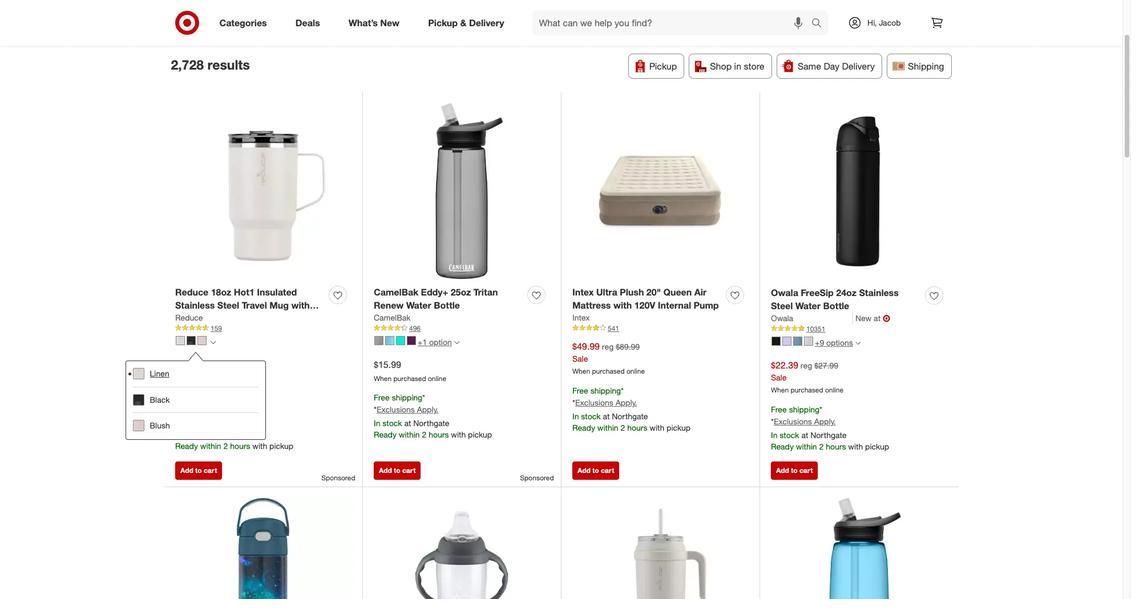Task type: locate. For each thing, give the bounding box(es) containing it.
deals inside button
[[433, 24, 456, 35]]

purchased inside $22.39 reg $27.99 sale when purchased online
[[791, 386, 823, 395]]

$15.99
[[374, 359, 401, 370]]

hot1
[[234, 286, 254, 298]]

camelbak eddy+ 32oz tritan renew water bottle image
[[771, 498, 948, 599], [771, 498, 948, 599]]

1 horizontal spatial exclusions
[[575, 398, 614, 408]]

stainless
[[859, 287, 899, 298], [175, 299, 215, 311]]

exclusions for $49.99
[[575, 398, 614, 408]]

1 horizontal spatial stainless
[[859, 287, 899, 298]]

1 add to cart from the left
[[180, 466, 217, 475]]

stainless up new at ¬
[[859, 287, 899, 298]]

0 horizontal spatial steel
[[217, 299, 239, 311]]

free shipping * * exclusions apply. in stock at  northgate ready within 2 hours with pickup down $15.99 when purchased online
[[374, 393, 492, 440]]

reg
[[602, 342, 614, 351], [205, 360, 216, 370], [801, 361, 812, 370]]

1 intex from the top
[[573, 286, 594, 298]]

purchased down $15.99
[[394, 374, 426, 383]]

reduce inside reduce 18oz hot1 insulated stainless steel travel mug with steam release lid
[[175, 286, 209, 298]]

owala up lilac purple image
[[771, 313, 793, 323]]

release
[[206, 313, 240, 324]]

bottle inside camelbak eddy+ 25oz tritan renew water bottle
[[434, 299, 460, 311]]

0 vertical spatial owala
[[771, 287, 798, 298]]

4 add to cart button from the left
[[771, 462, 818, 480]]

hours
[[627, 423, 648, 433], [429, 430, 449, 440], [230, 441, 250, 451], [826, 442, 846, 452]]

2 add to cart button from the left
[[374, 462, 421, 480]]

add to cart button
[[175, 462, 222, 480], [374, 462, 421, 480], [573, 462, 620, 480], [771, 462, 818, 480]]

reg down 541
[[602, 342, 614, 351]]

1 sponsored from the left
[[322, 474, 355, 482]]

ready for exclusions apply. link corresponding to $49.99
[[573, 423, 595, 433]]

exclusions apply. link for $49.99
[[575, 398, 637, 408]]

new up the 10351 link in the bottom right of the page
[[856, 313, 872, 323]]

within
[[597, 423, 619, 433], [399, 430, 420, 440], [200, 441, 221, 451], [796, 442, 817, 452]]

1 vertical spatial pickup
[[649, 60, 677, 72]]

camelbak up renew
[[374, 286, 418, 298]]

add
[[180, 466, 193, 475], [379, 466, 392, 475], [578, 466, 591, 475], [776, 466, 789, 475]]

2 horizontal spatial free shipping * * exclusions apply. in stock at  northgate ready within 2 hours with pickup
[[771, 405, 889, 452]]

sale inside $49.99 reg $89.99 sale when purchased online
[[573, 354, 588, 363]]

sale for $22.39
[[771, 372, 787, 382]]

hours inside in stock at  northgate ready within 2 hours with pickup
[[230, 441, 250, 451]]

1 add from the left
[[180, 466, 193, 475]]

4 add from the left
[[776, 466, 789, 475]]

reduce up reduce link
[[175, 286, 209, 298]]

0 vertical spatial reduce
[[175, 286, 209, 298]]

1 reduce from the top
[[175, 286, 209, 298]]

camelbak down renew
[[374, 313, 411, 322]]

what's
[[349, 17, 378, 28]]

0 horizontal spatial sponsored
[[322, 474, 355, 482]]

1 horizontal spatial pickup
[[649, 60, 677, 72]]

new
[[380, 17, 400, 28], [856, 313, 872, 323]]

1 add to cart button from the left
[[175, 462, 222, 480]]

filter
[[195, 24, 216, 35]]

search button
[[807, 10, 834, 38]]

black image left lilac purple image
[[772, 337, 781, 346]]

online down $16.99
[[229, 386, 248, 394]]

bottle down eddy+
[[434, 299, 460, 311]]

reg for $15.29
[[205, 360, 216, 370]]

exclusions down $22.39 reg $27.99 sale when purchased online at the bottom
[[774, 417, 812, 426]]

reg for $22.39
[[801, 361, 812, 370]]

3 to from the left
[[593, 466, 599, 475]]

intex
[[573, 286, 594, 298], [573, 313, 590, 322]]

in stock at  northgate ready within 2 hours with pickup
[[175, 430, 293, 451]]

black image left blush icon
[[187, 336, 196, 345]]

1 horizontal spatial new
[[856, 313, 872, 323]]

stock for exclusions apply. link corresponding to $49.99
[[581, 412, 601, 421]]

exclusions
[[575, 398, 614, 408], [377, 405, 415, 415], [774, 417, 812, 426]]

$22.39
[[771, 359, 799, 371]]

1 owala from the top
[[771, 287, 798, 298]]

exclusions apply. link down $15.99 when purchased online
[[377, 405, 439, 415]]

What can we help you find? suggestions appear below search field
[[532, 10, 815, 35]]

exclusions apply. link down $49.99 reg $89.99 sale when purchased online
[[575, 398, 637, 408]]

1 cart from the left
[[204, 466, 217, 475]]

0 vertical spatial pickup
[[428, 17, 458, 28]]

water for freesip
[[796, 300, 821, 311]]

reg left $27.99
[[801, 361, 812, 370]]

exclusions down $49.99 reg $89.99 sale when purchased online
[[575, 398, 614, 408]]

pickup & delivery link
[[418, 10, 519, 35]]

free right black
[[175, 404, 191, 414]]

2 intex from the top
[[573, 313, 590, 322]]

intex down mattress
[[573, 313, 590, 322]]

cart for $15.29
[[204, 466, 217, 475]]

water inside owala freesip 24oz stainless steel water bottle
[[796, 300, 821, 311]]

owala for owala freesip 24oz stainless steel water bottle
[[771, 287, 798, 298]]

sale inside $22.39 reg $27.99 sale when purchased online
[[771, 372, 787, 382]]

free down $22.39 reg $27.99 sale when purchased online at the bottom
[[771, 405, 787, 415]]

ready
[[573, 423, 595, 433], [374, 430, 397, 440], [175, 441, 198, 451], [771, 442, 794, 452]]

3 add to cart button from the left
[[573, 462, 620, 480]]

pickup down what can we help you find? suggestions appear below search box
[[649, 60, 677, 72]]

delivery for same day delivery
[[842, 60, 875, 72]]

steel inside reduce 18oz hot1 insulated stainless steel travel mug with steam release lid
[[217, 299, 239, 311]]

steel up release
[[217, 299, 239, 311]]

stainless inside reduce 18oz hot1 insulated stainless steel travel mug with steam release lid
[[175, 299, 215, 311]]

fpo/apo
[[672, 24, 712, 35]]

1 horizontal spatial reg
[[602, 342, 614, 351]]

intex link
[[573, 312, 590, 323]]

shipping down when purchased online
[[193, 404, 224, 414]]

reg inside $49.99 reg $89.99 sale when purchased online
[[602, 342, 614, 351]]

0 horizontal spatial black image
[[187, 336, 196, 345]]

1 vertical spatial reduce
[[175, 313, 203, 322]]

pickup for exclusions apply. link corresponding to $49.99
[[667, 423, 691, 433]]

intex up mattress
[[573, 286, 594, 298]]

10351
[[807, 325, 826, 333]]

free for the leftmost exclusions apply. link
[[374, 393, 390, 403]]

online down +1 option
[[428, 374, 446, 383]]

*
[[621, 386, 624, 396], [422, 393, 425, 403], [573, 398, 575, 408], [224, 404, 227, 414], [374, 405, 377, 415], [820, 405, 823, 415], [771, 417, 774, 426]]

pickup for exclusions apply. link related to $22.39
[[865, 442, 889, 452]]

apply. down $15.99 when purchased online
[[417, 405, 439, 415]]

free
[[573, 386, 588, 396], [374, 393, 390, 403], [175, 404, 191, 414], [771, 405, 787, 415]]

stainless up reduce link
[[175, 299, 215, 311]]

shipping down $15.99 when purchased online
[[392, 393, 422, 403]]

tritan
[[474, 286, 498, 298]]

camelbak link
[[374, 312, 411, 323]]

in for the leftmost exclusions apply. link
[[374, 418, 380, 428]]

same day delivery button
[[777, 54, 882, 79]]

free shipping * * exclusions apply. in stock at  northgate ready within 2 hours with pickup for $49.99
[[573, 386, 691, 433]]

all colors + 9 more colors element
[[855, 339, 861, 346]]

$15.99 when purchased online
[[374, 359, 446, 383]]

in for exclusions apply. link corresponding to $49.99
[[573, 412, 579, 421]]

1 vertical spatial sale
[[771, 372, 787, 382]]

sold by button
[[607, 17, 658, 42]]

stock
[[581, 412, 601, 421], [383, 418, 402, 428], [184, 430, 204, 440], [780, 430, 799, 440]]

with
[[291, 299, 310, 311], [614, 299, 632, 311], [650, 423, 665, 433], [451, 430, 466, 440], [252, 441, 267, 451], [848, 442, 863, 452]]

1 horizontal spatial sale
[[771, 372, 787, 382]]

online down $27.99
[[825, 386, 844, 395]]

add to cart button for $49.99
[[573, 462, 620, 480]]

steel inside owala freesip 24oz stainless steel water bottle
[[771, 300, 793, 311]]

shipping down $49.99 reg $89.99 sale when purchased online
[[591, 386, 621, 396]]

2 sponsored from the left
[[520, 474, 554, 482]]

0 vertical spatial camelbak
[[374, 286, 418, 298]]

nuk large learner fashion cup with tritan - 10oz image
[[374, 498, 550, 599], [374, 498, 550, 599]]

$49.99 reg $89.99 sale when purchased online
[[573, 341, 645, 376]]

when up free shipping *
[[175, 386, 193, 394]]

northgate for the leftmost exclusions apply. link
[[413, 418, 450, 428]]

camelbak inside camelbak eddy+ 25oz tritan renew water bottle
[[374, 286, 418, 298]]

steam
[[175, 313, 203, 324]]

northgate
[[612, 412, 648, 421], [413, 418, 450, 428], [215, 430, 251, 440], [811, 430, 847, 440]]

541
[[608, 324, 619, 333]]

at
[[874, 313, 881, 323], [603, 412, 610, 421], [404, 418, 411, 428], [206, 430, 213, 440], [802, 430, 808, 440]]

1 horizontal spatial free shipping * * exclusions apply. in stock at  northgate ready within 2 hours with pickup
[[573, 386, 691, 433]]

¬
[[883, 313, 890, 324]]

add for intex ultra plush 20" queen air mattress with 120v internal pump
[[578, 466, 591, 475]]

bottle inside owala freesip 24oz stainless steel water bottle
[[823, 300, 849, 311]]

reduce 50oz cold1 vacuum insulated stainless steel straw tumbler travel mug image
[[573, 498, 748, 599], [573, 498, 748, 599]]

bottle down 24oz
[[823, 300, 849, 311]]

reg inside $22.39 reg $27.99 sale when purchased online
[[801, 361, 812, 370]]

search
[[807, 18, 834, 29]]

thermos 16oz funtainer water bottle with bail handle image
[[175, 498, 351, 599], [175, 498, 351, 599]]

2 add from the left
[[379, 466, 392, 475]]

0 horizontal spatial stainless
[[175, 299, 215, 311]]

stock inside in stock at  northgate ready within 2 hours with pickup
[[184, 430, 204, 440]]

2 horizontal spatial reg
[[801, 361, 812, 370]]

2 cart from the left
[[402, 466, 416, 475]]

0 horizontal spatial exclusions apply. link
[[377, 405, 439, 415]]

when
[[573, 367, 590, 376], [374, 374, 392, 383], [175, 386, 193, 394], [771, 386, 789, 395]]

4 cart from the left
[[800, 466, 813, 475]]

reduce up linen icon
[[175, 313, 203, 322]]

exclusions down $15.99 when purchased online
[[377, 405, 415, 415]]

free shipping * * exclusions apply. in stock at  northgate ready within 2 hours with pickup down $49.99 reg $89.99 sale when purchased online
[[573, 386, 691, 433]]

add to cart for $22.39
[[776, 466, 813, 475]]

1 vertical spatial new
[[856, 313, 872, 323]]

delivery right day at the right top of page
[[842, 60, 875, 72]]

2 camelbak from the top
[[374, 313, 411, 322]]

2 inside in stock at  northgate ready within 2 hours with pickup
[[223, 441, 228, 451]]

sponsored for reduce 18oz hot1 insulated stainless steel travel mug with steam release lid
[[322, 474, 355, 482]]

1 vertical spatial intex
[[573, 313, 590, 322]]

1 to from the left
[[195, 466, 202, 475]]

free for exclusions apply. link corresponding to $49.99
[[573, 386, 588, 396]]

sale for $49.99
[[573, 354, 588, 363]]

when down $15.99
[[374, 374, 392, 383]]

3 add to cart from the left
[[578, 466, 614, 475]]

+9
[[815, 338, 824, 347]]

in
[[734, 60, 742, 72]]

pickup left &
[[428, 17, 458, 28]]

intex for intex
[[573, 313, 590, 322]]

at for exclusions apply. link corresponding to $49.99
[[603, 412, 610, 421]]

reduce 18oz hot1 insulated stainless steel travel mug with steam release lid image
[[175, 104, 351, 279], [175, 104, 351, 279]]

0 horizontal spatial delivery
[[469, 17, 504, 28]]

1 horizontal spatial steel
[[771, 300, 793, 311]]

guest rating
[[540, 24, 593, 35]]

owala
[[771, 287, 798, 298], [771, 313, 793, 323]]

all colors + 9 more colors image
[[855, 341, 861, 346]]

0 horizontal spatial sale
[[573, 354, 588, 363]]

1 horizontal spatial bottle
[[823, 300, 849, 311]]

camelbak for camelbak eddy+ 25oz tritan renew water bottle
[[374, 286, 418, 298]]

shop in store button
[[689, 54, 772, 79]]

rating
[[567, 24, 593, 35]]

blush image
[[197, 336, 207, 345]]

water inside camelbak eddy+ 25oz tritan renew water bottle
[[406, 299, 431, 311]]

0 horizontal spatial free shipping * * exclusions apply. in stock at  northgate ready within 2 hours with pickup
[[374, 393, 492, 440]]

purchased down $27.99
[[791, 386, 823, 395]]

cart for $49.99
[[601, 466, 614, 475]]

2 horizontal spatial exclusions apply. link
[[774, 417, 836, 426]]

0 horizontal spatial pickup
[[428, 17, 458, 28]]

sale down $22.39
[[771, 372, 787, 382]]

0 vertical spatial delivery
[[469, 17, 504, 28]]

pickup inside in stock at  northgate ready within 2 hours with pickup
[[269, 441, 293, 451]]

0 horizontal spatial water
[[406, 299, 431, 311]]

what's new
[[349, 17, 400, 28]]

0 horizontal spatial reg
[[205, 360, 216, 370]]

delivery inside button
[[842, 60, 875, 72]]

sort button
[[229, 17, 282, 42]]

free down $15.99
[[374, 393, 390, 403]]

store
[[744, 60, 765, 72]]

owala for owala
[[771, 313, 793, 323]]

2 for exclusions apply. link related to $22.39
[[819, 442, 824, 452]]

water up owala link
[[796, 300, 821, 311]]

online down $89.99
[[627, 367, 645, 376]]

ready for exclusions apply. link related to $22.39
[[771, 442, 794, 452]]

3 add from the left
[[578, 466, 591, 475]]

2 owala from the top
[[771, 313, 793, 323]]

camelbak for camelbak
[[374, 313, 411, 322]]

at inside new at ¬
[[874, 313, 881, 323]]

intex ultra plush 20" queen air mattress with 120v internal pump image
[[573, 104, 748, 279], [573, 104, 748, 279]]

free shipping * * exclusions apply. in stock at  northgate ready within 2 hours with pickup down $22.39 reg $27.99 sale when purchased online at the bottom
[[771, 405, 889, 452]]

delivery for pickup & delivery
[[469, 17, 504, 28]]

0 vertical spatial sale
[[573, 354, 588, 363]]

1 camelbak from the top
[[374, 286, 418, 298]]

owala left freesip
[[771, 287, 798, 298]]

insulated
[[257, 286, 297, 298]]

0 horizontal spatial deals
[[296, 17, 320, 28]]

1 horizontal spatial sponsored
[[520, 474, 554, 482]]

cart
[[204, 466, 217, 475], [402, 466, 416, 475], [601, 466, 614, 475], [800, 466, 813, 475]]

pickup
[[428, 17, 458, 28], [649, 60, 677, 72]]

0 horizontal spatial new
[[380, 17, 400, 28]]

what's new link
[[339, 10, 414, 35]]

sale down $49.99
[[573, 354, 588, 363]]

1 horizontal spatial exclusions apply. link
[[575, 398, 637, 408]]

when down $49.99
[[573, 367, 590, 376]]

teal/black image
[[396, 336, 405, 345]]

free down $49.99 reg $89.99 sale when purchased online
[[573, 386, 588, 396]]

delivery right &
[[469, 17, 504, 28]]

purchased down $89.99
[[592, 367, 625, 376]]

reg inside $15.29 reg $16.99
[[205, 360, 216, 370]]

new inside what's new link
[[380, 17, 400, 28]]

water down eddy+
[[406, 299, 431, 311]]

1 horizontal spatial water
[[796, 300, 821, 311]]

in
[[573, 412, 579, 421], [374, 418, 380, 428], [175, 430, 182, 440], [771, 430, 778, 440]]

to for $49.99
[[593, 466, 599, 475]]

2,728 results
[[171, 57, 250, 73]]

mattress
[[573, 299, 611, 311]]

same
[[798, 60, 821, 72]]

3 cart from the left
[[601, 466, 614, 475]]

deals left &
[[433, 24, 456, 35]]

steel up owala link
[[771, 300, 793, 311]]

owala inside owala freesip 24oz stainless steel water bottle
[[771, 287, 798, 298]]

1 vertical spatial camelbak
[[374, 313, 411, 322]]

1 horizontal spatial deals
[[433, 24, 456, 35]]

0 vertical spatial intex
[[573, 286, 594, 298]]

black link
[[133, 387, 259, 412]]

0 vertical spatial new
[[380, 17, 400, 28]]

4 add to cart from the left
[[776, 466, 813, 475]]

stainless inside owala freesip 24oz stainless steel water bottle
[[859, 287, 899, 298]]

4 to from the left
[[791, 466, 798, 475]]

intex inside intex ultra plush 20" queen air mattress with 120v internal pump
[[573, 286, 594, 298]]

apply. down $22.39 reg $27.99 sale when purchased online at the bottom
[[814, 417, 836, 426]]

2 add to cart from the left
[[379, 466, 416, 475]]

online inside $15.99 when purchased online
[[428, 374, 446, 383]]

guest rating button
[[530, 17, 603, 42]]

black image
[[187, 336, 196, 345], [772, 337, 781, 346]]

0 vertical spatial stainless
[[859, 287, 899, 298]]

0 horizontal spatial bottle
[[434, 299, 460, 311]]

when inside $49.99 reg $89.99 sale when purchased online
[[573, 367, 590, 376]]

apply. down $49.99 reg $89.99 sale when purchased online
[[616, 398, 637, 408]]

reg left $16.99
[[205, 360, 216, 370]]

with inside intex ultra plush 20" queen air mattress with 120v internal pump
[[614, 299, 632, 311]]

shipping down $22.39 reg $27.99 sale when purchased online at the bottom
[[789, 405, 820, 415]]

deals left brand
[[296, 17, 320, 28]]

online inside $49.99 reg $89.99 sale when purchased online
[[627, 367, 645, 376]]

0 horizontal spatial exclusions
[[377, 405, 415, 415]]

2 horizontal spatial apply.
[[814, 417, 836, 426]]

sponsored
[[322, 474, 355, 482], [520, 474, 554, 482]]

exclusions apply. link down $22.39 reg $27.99 sale when purchased online at the bottom
[[774, 417, 836, 426]]

pickup inside button
[[649, 60, 677, 72]]

apply. for $49.99
[[616, 398, 637, 408]]

2 horizontal spatial exclusions
[[774, 417, 812, 426]]

1 vertical spatial owala
[[771, 313, 793, 323]]

1 vertical spatial delivery
[[842, 60, 875, 72]]

northgate inside in stock at  northgate ready within 2 hours with pickup
[[215, 430, 251, 440]]

free for exclusions apply. link related to $22.39
[[771, 405, 787, 415]]

mug
[[270, 299, 289, 311]]

purchased up free shipping *
[[195, 386, 228, 394]]

camelbak eddy+ 25oz tritan renew water bottle image
[[374, 104, 550, 279], [374, 104, 550, 279]]

sale
[[573, 354, 588, 363], [771, 372, 787, 382]]

day
[[824, 60, 840, 72]]

options
[[827, 338, 853, 347]]

deals link
[[286, 10, 334, 35]]

reduce 18oz hot1 insulated stainless steel travel mug with steam release lid link
[[175, 286, 324, 324]]

when down $22.39
[[771, 386, 789, 395]]

free shipping * * exclusions apply. in stock at  northgate ready within 2 hours with pickup
[[573, 386, 691, 433], [374, 393, 492, 440], [771, 405, 889, 452]]

purchased inside $15.99 when purchased online
[[394, 374, 426, 383]]

owala freesip 24oz stainless steel water bottle image
[[771, 104, 948, 280], [771, 104, 948, 280]]

internal
[[658, 299, 691, 311]]

1 horizontal spatial delivery
[[842, 60, 875, 72]]

1 horizontal spatial apply.
[[616, 398, 637, 408]]

2 reduce from the top
[[175, 313, 203, 322]]

1 horizontal spatial black image
[[772, 337, 781, 346]]

1 vertical spatial stainless
[[175, 299, 215, 311]]

new right what's
[[380, 17, 400, 28]]

gray image
[[374, 336, 384, 345]]

2 to from the left
[[394, 466, 400, 475]]



Task type: describe. For each thing, give the bounding box(es) containing it.
shipping button
[[887, 54, 952, 79]]

496 link
[[374, 323, 550, 333]]

deals for deals button
[[433, 24, 456, 35]]

cart for $22.39
[[800, 466, 813, 475]]

hi,
[[868, 18, 877, 27]]

purchased inside $49.99 reg $89.99 sale when purchased online
[[592, 367, 625, 376]]

$22.39 reg $27.99 sale when purchased online
[[771, 359, 844, 395]]

apply. for $22.39
[[814, 417, 836, 426]]

within inside in stock at  northgate ready within 2 hours with pickup
[[200, 441, 221, 451]]

496
[[409, 324, 421, 333]]

pickup for pickup
[[649, 60, 677, 72]]

159
[[211, 324, 222, 333]]

$27.99
[[815, 361, 839, 370]]

shark/blue image
[[793, 337, 803, 346]]

pickup button
[[628, 54, 685, 79]]

eddy+
[[421, 286, 448, 298]]

25oz
[[451, 286, 471, 298]]

exclusions apply. link for $22.39
[[774, 417, 836, 426]]

filter button
[[171, 17, 224, 42]]

linen
[[150, 369, 170, 379]]

add for reduce 18oz hot1 insulated stainless steel travel mug with steam release lid
[[180, 466, 193, 475]]

type
[[296, 24, 315, 35]]

at inside in stock at  northgate ready within 2 hours with pickup
[[206, 430, 213, 440]]

$16.99
[[219, 360, 243, 370]]

shop
[[710, 60, 732, 72]]

linen link
[[133, 361, 259, 387]]

owala freesip 24oz stainless steel water bottle
[[771, 287, 899, 311]]

+9 options button
[[767, 334, 866, 352]]

sold
[[617, 24, 636, 35]]

deals button
[[423, 17, 465, 42]]

free shipping *
[[175, 404, 227, 414]]

renew
[[374, 299, 404, 311]]

lilac purple image
[[783, 337, 792, 346]]

24oz
[[836, 287, 857, 298]]

when purchased online
[[175, 386, 248, 394]]

freesip
[[801, 287, 834, 298]]

ready for the leftmost exclusions apply. link
[[374, 430, 397, 440]]

intex ultra plush 20" queen air mattress with 120v internal pump
[[573, 286, 719, 311]]

hi, jacob
[[868, 18, 901, 27]]

sold by
[[617, 24, 648, 35]]

+1 option button
[[369, 333, 464, 351]]

blush link
[[133, 412, 259, 438]]

sleek image
[[804, 337, 813, 346]]

add to cart button for $15.29
[[175, 462, 222, 480]]

stock for exclusions apply. link related to $22.39
[[780, 430, 799, 440]]

purple image
[[407, 336, 416, 345]]

add for owala freesip 24oz stainless steel water bottle
[[776, 466, 789, 475]]

pickup for pickup & delivery
[[428, 17, 458, 28]]

price button
[[378, 17, 418, 42]]

$49.99
[[573, 341, 600, 352]]

stock for the leftmost exclusions apply. link
[[383, 418, 402, 428]]

bottle for eddy+
[[434, 299, 460, 311]]

intex ultra plush 20" queen air mattress with 120v internal pump link
[[573, 286, 721, 312]]

guest
[[540, 24, 564, 35]]

plush 20"
[[620, 286, 661, 298]]

travel
[[242, 299, 267, 311]]

camelbak eddy+ 25oz tritan renew water bottle
[[374, 286, 498, 311]]

&
[[460, 17, 467, 28]]

northgate for exclusions apply. link corresponding to $49.99
[[612, 412, 648, 421]]

pickup & delivery
[[428, 17, 504, 28]]

pump
[[694, 299, 719, 311]]

option
[[429, 337, 452, 347]]

add for camelbak eddy+ 25oz tritan renew water bottle
[[379, 466, 392, 475]]

18oz
[[211, 286, 231, 298]]

when inside $15.99 when purchased online
[[374, 374, 392, 383]]

brand
[[339, 24, 364, 35]]

categories
[[219, 17, 267, 28]]

$15.29 reg $16.99
[[175, 359, 243, 370]]

2 for the leftmost exclusions apply. link
[[422, 430, 427, 440]]

reg for $49.99
[[602, 342, 614, 351]]

queen
[[664, 286, 692, 298]]

reduce for reduce 18oz hot1 insulated stainless steel travel mug with steam release lid
[[175, 286, 209, 298]]

linen image
[[176, 336, 185, 345]]

to for $22.39
[[791, 466, 798, 475]]

intex for intex ultra plush 20" queen air mattress with 120v internal pump
[[573, 286, 594, 298]]

camelbak eddy+ 25oz tritan renew water bottle link
[[374, 286, 523, 312]]

2,728
[[171, 57, 204, 73]]

+1 option
[[418, 337, 452, 347]]

541 link
[[573, 323, 748, 333]]

$89.99
[[616, 342, 640, 351]]

bottle for freesip
[[823, 300, 849, 311]]

northgate for exclusions apply. link related to $22.39
[[811, 430, 847, 440]]

ready inside in stock at  northgate ready within 2 hours with pickup
[[175, 441, 198, 451]]

blush
[[150, 420, 170, 430]]

discount button
[[470, 17, 525, 42]]

2 for exclusions apply. link corresponding to $49.99
[[621, 423, 625, 433]]

deals for deals link
[[296, 17, 320, 28]]

at for the leftmost exclusions apply. link
[[404, 418, 411, 428]]

120v
[[635, 299, 656, 311]]

ultra
[[596, 286, 617, 298]]

reduce link
[[175, 312, 203, 323]]

to for $15.29
[[195, 466, 202, 475]]

all colors + 1 more colors element
[[454, 339, 459, 346]]

pickup for the leftmost exclusions apply. link
[[468, 430, 492, 440]]

exclusions for $22.39
[[774, 417, 812, 426]]

+9 options
[[815, 338, 853, 347]]

when inside $22.39 reg $27.99 sale when purchased online
[[771, 386, 789, 395]]

all colors image
[[211, 340, 216, 345]]

results
[[207, 57, 250, 73]]

light blue image
[[385, 336, 394, 345]]

owala link
[[771, 313, 853, 324]]

online inside $22.39 reg $27.99 sale when purchased online
[[825, 386, 844, 395]]

brand button
[[330, 17, 374, 42]]

159 link
[[175, 323, 351, 333]]

water for eddy+
[[406, 299, 431, 311]]

all colors + 1 more colors image
[[454, 340, 459, 345]]

same day delivery
[[798, 60, 875, 72]]

0 horizontal spatial apply.
[[417, 405, 439, 415]]

sponsored for camelbak eddy+ 25oz tritan renew water bottle
[[520, 474, 554, 482]]

with inside in stock at  northgate ready within 2 hours with pickup
[[252, 441, 267, 451]]

owala freesip 24oz stainless steel water bottle link
[[771, 286, 921, 313]]

add to cart for $15.29
[[180, 466, 217, 475]]

new inside new at ¬
[[856, 313, 872, 323]]

at for exclusions apply. link related to $22.39
[[802, 430, 808, 440]]

price
[[388, 24, 409, 35]]

shop in store
[[710, 60, 765, 72]]

black
[[150, 395, 170, 405]]

jacob
[[879, 18, 901, 27]]

add to cart for $49.99
[[578, 466, 614, 475]]

in for exclusions apply. link related to $22.39
[[771, 430, 778, 440]]

10351 link
[[771, 324, 948, 334]]

categories link
[[210, 10, 281, 35]]

free shipping * * exclusions apply. in stock at  northgate ready within 2 hours with pickup for $22.39
[[771, 405, 889, 452]]

reduce 18oz hot1 insulated stainless steel travel mug with steam release lid
[[175, 286, 310, 324]]

lid
[[243, 313, 256, 324]]

add to cart button for $22.39
[[771, 462, 818, 480]]

all colors element
[[211, 339, 216, 346]]

with inside reduce 18oz hot1 insulated stainless steel travel mug with steam release lid
[[291, 299, 310, 311]]

reduce for reduce
[[175, 313, 203, 322]]

in inside in stock at  northgate ready within 2 hours with pickup
[[175, 430, 182, 440]]



Task type: vqa. For each thing, say whether or not it's contained in the screenshot.
"Wilton" inside Wilton Ultra Bake Professional 9"
no



